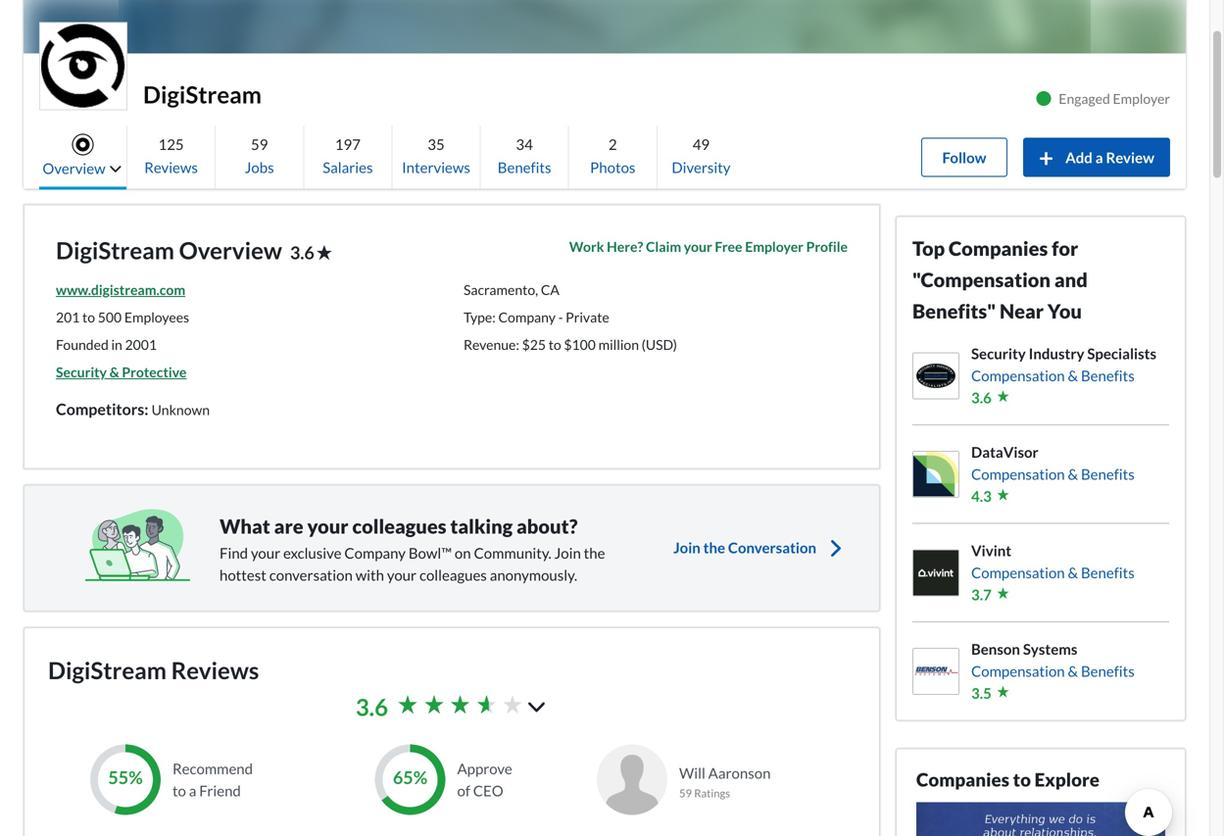 Task type: vqa. For each thing, say whether or not it's contained in the screenshot.


Task type: locate. For each thing, give the bounding box(es) containing it.
review
[[1107, 148, 1155, 166]]

compensation inside vivint compensation & benefits
[[972, 564, 1066, 582]]

compensation
[[972, 367, 1066, 384], [972, 465, 1066, 483], [972, 564, 1066, 582], [972, 662, 1066, 680]]

are
[[274, 515, 304, 538]]

3.5
[[972, 685, 992, 702]]

0 vertical spatial a
[[1096, 148, 1104, 166]]

featured banner image for ror partners image
[[917, 803, 1166, 837]]

0 vertical spatial company
[[499, 309, 556, 326]]

your left free
[[684, 238, 713, 255]]

to
[[82, 309, 95, 326], [549, 336, 562, 353], [1014, 769, 1032, 791], [173, 782, 186, 800]]

company up $25
[[499, 309, 556, 326]]

in
[[111, 336, 122, 353]]

compensation & benefits link down the datavisor
[[972, 463, 1135, 485]]

of
[[457, 782, 471, 800]]

digistream overview 3.6 ★
[[56, 236, 332, 264]]

benefits inside datavisor compensation & benefits
[[1082, 465, 1135, 483]]

0 vertical spatial digistream
[[143, 80, 262, 108]]

& down the "industry"
[[1068, 367, 1079, 384]]

59 down will
[[680, 787, 692, 800]]

your right with
[[387, 566, 417, 584]]

0 horizontal spatial a
[[189, 782, 197, 800]]

1 vertical spatial reviews
[[171, 657, 259, 685]]

★
[[317, 243, 332, 262]]

& inside vivint compensation & benefits
[[1068, 564, 1079, 582]]

1 vertical spatial 3.6
[[972, 389, 992, 406]]

2 vertical spatial 3.6
[[356, 693, 388, 721]]

2001
[[125, 336, 157, 353]]

0 horizontal spatial join
[[555, 544, 581, 562]]

security
[[972, 345, 1027, 362], [56, 364, 107, 381]]

claim
[[646, 238, 682, 255]]

with
[[356, 566, 384, 584]]

& up vivint compensation & benefits
[[1068, 465, 1079, 483]]

1 vertical spatial colleagues
[[420, 566, 487, 584]]

security for security & protective
[[56, 364, 107, 381]]

0 horizontal spatial 3.6
[[290, 242, 315, 263]]

reviews for digistream
[[171, 657, 259, 685]]

anonymously.
[[490, 566, 578, 584]]

add a review
[[1066, 148, 1155, 166]]

type: company - private
[[464, 309, 610, 326]]

0 horizontal spatial the
[[584, 544, 606, 562]]

on
[[455, 544, 471, 562]]

digistream founder will aaronson image
[[597, 745, 668, 815]]

benefits
[[498, 158, 552, 176], [1082, 367, 1135, 384], [1082, 465, 1135, 483], [1082, 564, 1135, 582], [1082, 662, 1135, 680]]

join
[[674, 539, 701, 556], [555, 544, 581, 562]]

4 compensation & benefits link from the top
[[972, 660, 1135, 683]]

colleagues down on
[[420, 566, 487, 584]]

security down the founded
[[56, 364, 107, 381]]

1 horizontal spatial 3.6
[[356, 693, 388, 721]]

competitors : unknown
[[56, 400, 210, 419]]

&
[[110, 364, 119, 381], [1068, 367, 1079, 384], [1068, 465, 1079, 483], [1068, 564, 1079, 582], [1068, 662, 1079, 680]]

59 up jobs
[[251, 135, 268, 153]]

datavisor compensation & benefits
[[972, 443, 1135, 483]]

to up featured banner image for ror partners
[[1014, 769, 1032, 791]]

compensation & benefits link down the "industry"
[[972, 365, 1157, 387]]

diversity
[[672, 158, 731, 176]]

1 vertical spatial employer
[[746, 238, 804, 255]]

digistream for digistream overview 3.6 ★
[[56, 236, 174, 264]]

companies up featured banner image for ror partners
[[917, 769, 1010, 791]]

1 horizontal spatial 59
[[680, 787, 692, 800]]

join left conversation
[[674, 539, 701, 556]]

34 benefits
[[498, 135, 552, 176]]

3 compensation & benefits link from the top
[[972, 562, 1135, 584]]

a left friend
[[189, 782, 197, 800]]

here?
[[607, 238, 644, 255]]

security inside security industry specialists compensation & benefits
[[972, 345, 1027, 362]]

1 compensation & benefits link from the top
[[972, 365, 1157, 387]]

join inside what are your colleagues talking about? find your exclusive company bowl™ on community. join the hottest conversation with your colleagues anonymously.
[[555, 544, 581, 562]]

add
[[1066, 148, 1093, 166]]

join the conversation
[[674, 539, 817, 556]]

to right $25
[[549, 336, 562, 353]]

0 vertical spatial 59
[[251, 135, 268, 153]]

security down near
[[972, 345, 1027, 362]]

59 inside the 59 jobs
[[251, 135, 268, 153]]

reviews
[[144, 158, 198, 176], [171, 657, 259, 685]]

& down the systems at right bottom
[[1068, 662, 1079, 680]]

0 horizontal spatial 59
[[251, 135, 268, 153]]

the left conversation
[[704, 539, 726, 556]]

compensation & benefits link down the systems at right bottom
[[972, 660, 1135, 683]]

1 horizontal spatial security
[[972, 345, 1027, 362]]

& inside security industry specialists compensation & benefits
[[1068, 367, 1079, 384]]

profile
[[807, 238, 848, 255]]

0 vertical spatial reviews
[[144, 158, 198, 176]]

systems
[[1024, 640, 1078, 658]]

to down recommend
[[173, 782, 186, 800]]

company inside what are your colleagues talking about? find your exclusive company bowl™ on community. join the hottest conversation with your colleagues anonymously.
[[345, 544, 406, 562]]

125
[[158, 135, 184, 153]]

& up the systems at right bottom
[[1068, 564, 1079, 582]]

3.6 inside digistream overview 3.6 ★
[[290, 242, 315, 263]]

add a review link
[[1024, 138, 1171, 177]]

59
[[251, 135, 268, 153], [680, 787, 692, 800]]

ca
[[541, 281, 560, 298]]

2 horizontal spatial 3.6
[[972, 389, 992, 406]]

cover image for digistream image
[[119, 0, 1091, 101]]

the
[[704, 539, 726, 556], [584, 544, 606, 562]]

$100
[[564, 336, 596, 353]]

compensation inside datavisor compensation & benefits
[[972, 465, 1066, 483]]

35
[[428, 135, 445, 153]]

company up with
[[345, 544, 406, 562]]

1 vertical spatial security
[[56, 364, 107, 381]]

to inside recommend to a friend
[[173, 782, 186, 800]]

59 inside will aaronson 59 ratings
[[680, 787, 692, 800]]

3.7
[[972, 586, 992, 604]]

1 vertical spatial digistream
[[56, 236, 174, 264]]

friend
[[199, 782, 241, 800]]

compensation & benefits link for datavisor
[[972, 463, 1135, 485]]

hottest
[[220, 566, 267, 584]]

interviews
[[402, 158, 471, 176]]

1 vertical spatial company
[[345, 544, 406, 562]]

colleagues up bowl™
[[352, 515, 447, 538]]

overview down jobs
[[179, 236, 282, 264]]

you
[[1048, 300, 1083, 323]]

& inside datavisor compensation & benefits
[[1068, 465, 1079, 483]]

companies up the "compensation at the top of page
[[949, 237, 1049, 260]]

201
[[56, 309, 80, 326]]

4 compensation from the top
[[972, 662, 1066, 680]]

join down about? at the bottom left of page
[[555, 544, 581, 562]]

employer right free
[[746, 238, 804, 255]]

1 vertical spatial overview
[[179, 236, 282, 264]]

your up hottest
[[251, 544, 281, 562]]

companies to explore
[[917, 769, 1100, 791]]

59 jobs
[[245, 135, 274, 176]]

1 horizontal spatial employer
[[1114, 90, 1171, 107]]

a
[[1096, 148, 1104, 166], [189, 782, 197, 800]]

0 vertical spatial security
[[972, 345, 1027, 362]]

2
[[609, 135, 617, 153]]

compensation down benson
[[972, 662, 1066, 680]]

companies
[[949, 237, 1049, 260], [917, 769, 1010, 791]]

34
[[516, 135, 533, 153]]

1 vertical spatial 59
[[680, 787, 692, 800]]

overview left 125 reviews
[[43, 159, 106, 177]]

2 vertical spatial digistream
[[48, 657, 167, 685]]

colleagues
[[352, 515, 447, 538], [420, 566, 487, 584]]

your up exclusive
[[307, 515, 349, 538]]

compensation down the "industry"
[[972, 367, 1066, 384]]

industry
[[1029, 345, 1085, 362]]

2 compensation & benefits link from the top
[[972, 463, 1135, 485]]

2 compensation from the top
[[972, 465, 1066, 483]]

0 horizontal spatial company
[[345, 544, 406, 562]]

digistream
[[143, 80, 262, 108], [56, 236, 174, 264], [48, 657, 167, 685]]

49
[[693, 135, 710, 153]]

employer right 'engaged'
[[1114, 90, 1171, 107]]

compensation down vivint
[[972, 564, 1066, 582]]

0 horizontal spatial security
[[56, 364, 107, 381]]

security for security industry specialists compensation & benefits
[[972, 345, 1027, 362]]

digistream for digistream
[[143, 80, 262, 108]]

security & protective link
[[56, 364, 187, 381]]

compensation & benefits link
[[972, 365, 1157, 387], [972, 463, 1135, 485], [972, 562, 1135, 584], [972, 660, 1135, 683]]

to right 201
[[82, 309, 95, 326]]

approve of ceo
[[457, 760, 513, 800]]

explore
[[1035, 769, 1100, 791]]

competitors
[[56, 400, 144, 419]]

1 vertical spatial a
[[189, 782, 197, 800]]

logo image
[[40, 23, 127, 109]]

1 horizontal spatial company
[[499, 309, 556, 326]]

1 compensation from the top
[[972, 367, 1066, 384]]

benefits"
[[913, 300, 996, 323]]

a inside recommend to a friend
[[189, 782, 197, 800]]

3 compensation from the top
[[972, 564, 1066, 582]]

salaries
[[323, 158, 373, 176]]

compensation down the datavisor
[[972, 465, 1066, 483]]

0 vertical spatial 3.6
[[290, 242, 315, 263]]

a right add
[[1096, 148, 1104, 166]]

201 to 500 employees
[[56, 309, 189, 326]]

benefits inside vivint compensation & benefits
[[1082, 564, 1135, 582]]

compensation & benefits link down vivint
[[972, 562, 1135, 584]]

0 horizontal spatial overview
[[43, 159, 106, 177]]

sacramento, ca
[[464, 281, 560, 298]]

the right community.
[[584, 544, 606, 562]]

(usd)
[[642, 336, 678, 353]]

0 vertical spatial companies
[[949, 237, 1049, 260]]

0 vertical spatial employer
[[1114, 90, 1171, 107]]



Task type: describe. For each thing, give the bounding box(es) containing it.
follow
[[943, 148, 987, 166]]

conversation
[[729, 539, 817, 556]]

$25
[[522, 336, 546, 353]]

compensation inside the benson systems compensation & benefits
[[972, 662, 1066, 680]]

talking
[[451, 515, 513, 538]]

work here? claim your free employer profile link
[[569, 237, 848, 264]]

security industry specialists compensation & benefits
[[972, 345, 1157, 384]]

sacramento,
[[464, 281, 539, 298]]

private
[[566, 309, 610, 326]]

founded
[[56, 336, 109, 353]]

join the conversation link
[[674, 537, 848, 560]]

work
[[569, 238, 605, 255]]

million
[[599, 336, 639, 353]]

work here? claim your free employer profile
[[569, 238, 848, 255]]

49 diversity
[[672, 135, 731, 176]]

what are your colleagues talking about? find your exclusive company bowl™ on community. join the hottest conversation with your colleagues anonymously.
[[220, 515, 606, 584]]

to for 201
[[82, 309, 95, 326]]

-
[[559, 309, 563, 326]]

digistream reviews
[[48, 657, 259, 685]]

security & protective
[[56, 364, 187, 381]]

type:
[[464, 309, 496, 326]]

to for recommend
[[173, 782, 186, 800]]

1 horizontal spatial the
[[704, 539, 726, 556]]

vivint
[[972, 542, 1012, 559]]

recommend to a friend
[[173, 760, 253, 800]]

will
[[680, 764, 706, 782]]

jobs
[[245, 158, 274, 176]]

about?
[[517, 515, 578, 538]]

recommend
[[173, 760, 253, 778]]

vivint compensation & benefits
[[972, 542, 1135, 582]]

1 horizontal spatial a
[[1096, 148, 1104, 166]]

compensation & benefits link for vivint
[[972, 562, 1135, 584]]

197 salaries
[[323, 135, 373, 176]]

1 horizontal spatial overview
[[179, 236, 282, 264]]

0 vertical spatial colleagues
[[352, 515, 447, 538]]

500
[[98, 309, 122, 326]]

2 photos
[[590, 135, 636, 176]]

security industry specialists image
[[914, 353, 959, 398]]

protective
[[122, 364, 187, 381]]

benefits inside the benson systems compensation & benefits
[[1082, 662, 1135, 680]]

4.3
[[972, 487, 992, 505]]

125 reviews
[[144, 135, 198, 176]]

& inside the benson systems compensation & benefits
[[1068, 662, 1079, 680]]

benson systems image
[[914, 649, 959, 694]]

& down in
[[110, 364, 119, 381]]

top
[[913, 237, 946, 260]]

companies inside top companies for "compensation and benefits" near you
[[949, 237, 1049, 260]]

www.digistream.com link
[[56, 281, 185, 298]]

follow button
[[922, 138, 1008, 177]]

benson
[[972, 640, 1021, 658]]

top companies for "compensation and benefits" near you
[[913, 237, 1088, 323]]

approve
[[457, 760, 513, 778]]

benson systems compensation & benefits
[[972, 640, 1135, 680]]

to for companies
[[1014, 769, 1032, 791]]

ratings
[[695, 787, 731, 800]]

engaged
[[1059, 90, 1111, 107]]

near
[[1000, 300, 1044, 323]]

ceo
[[473, 782, 504, 800]]

the inside what are your colleagues talking about? find your exclusive company bowl™ on community. join the hottest conversation with your colleagues anonymously.
[[584, 544, 606, 562]]

free
[[715, 238, 743, 255]]

revenue:
[[464, 336, 520, 353]]

197
[[335, 135, 361, 153]]

:
[[144, 400, 149, 419]]

find
[[220, 544, 248, 562]]

1 vertical spatial companies
[[917, 769, 1010, 791]]

employees
[[124, 309, 189, 326]]

compensation & benefits link for security
[[972, 365, 1157, 387]]

specialists
[[1088, 345, 1157, 362]]

compensation & benefits link for benson
[[972, 660, 1135, 683]]

revenue: $25 to $100 million (usd)
[[464, 336, 678, 353]]

unknown
[[152, 402, 210, 418]]

conversation
[[269, 566, 353, 584]]

vivint image
[[914, 550, 959, 596]]

1 horizontal spatial join
[[674, 539, 701, 556]]

for
[[1052, 237, 1079, 260]]

compensation inside security industry specialists compensation & benefits
[[972, 367, 1066, 384]]

founded in 2001
[[56, 336, 157, 353]]

and
[[1055, 268, 1088, 292]]

datavisor
[[972, 443, 1039, 461]]

35 interviews
[[402, 135, 471, 176]]

reviews for 125
[[144, 158, 198, 176]]

datavisor image
[[914, 452, 959, 497]]

0 vertical spatial overview
[[43, 159, 106, 177]]

"compensation
[[913, 268, 1051, 292]]

community.
[[474, 544, 552, 562]]

what
[[220, 515, 270, 538]]

benefits inside security industry specialists compensation & benefits
[[1082, 367, 1135, 384]]

aaronson
[[709, 764, 771, 782]]

0 horizontal spatial employer
[[746, 238, 804, 255]]

digistream for digistream reviews
[[48, 657, 167, 685]]

bowl™
[[409, 544, 452, 562]]



